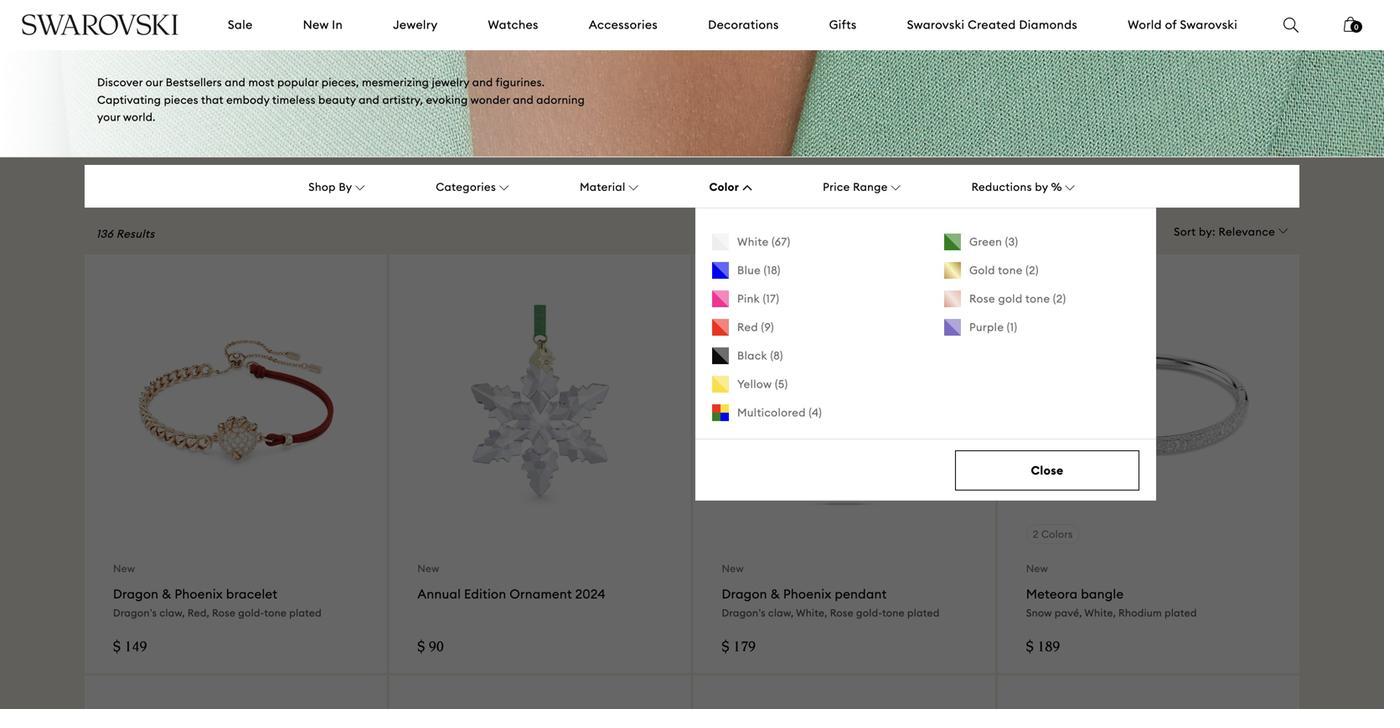 Task type: vqa. For each thing, say whether or not it's contained in the screenshot.


Task type: describe. For each thing, give the bounding box(es) containing it.
pink
[[737, 292, 760, 306]]

and down figurines.
[[513, 93, 534, 107]]

rose for dragon & phoenix pendant
[[830, 607, 854, 620]]

that
[[201, 93, 223, 107]]

dragon's for dragon & phoenix bracelet
[[113, 607, 157, 620]]

popular inside discover our bestsellers and most popular pieces, mesmerizing jewelry and figurines. captivating pieces that embody timeless beauty and artistry, evoking wonder and adorning your world.
[[277, 75, 319, 89]]

by: relevance
[[1199, 225, 1275, 239]]

plated for dragon & phoenix bracelet
[[289, 607, 322, 620]]

$ 90
[[417, 641, 444, 656]]

swarovski image
[[21, 14, 179, 35]]

pavé,
[[1055, 607, 1082, 620]]

new inside 'link'
[[303, 17, 329, 32]]

sort by: relevance button
[[1174, 211, 1289, 240]]

material
[[580, 180, 626, 194]]

0 vertical spatial (2)
[[1026, 264, 1039, 277]]

close button
[[955, 451, 1139, 491]]

(67)
[[772, 235, 790, 249]]

pieces
[[164, 93, 198, 107]]

diamonds
[[1019, 17, 1078, 32]]

red
[[737, 321, 758, 334]]

dragon's for dragon & phoenix pendant
[[722, 607, 766, 620]]

(5)
[[775, 378, 788, 391]]

tone right the gold
[[1025, 292, 1050, 306]]

blue (18)
[[737, 264, 781, 277]]

claw, for bracelet
[[160, 607, 185, 620]]

1 swarovski from the left
[[907, 17, 965, 32]]

swarovski created diamonds link
[[907, 17, 1078, 33]]

world of swarovski
[[1128, 17, 1238, 32]]

white
[[737, 235, 769, 249]]

rhodium
[[1119, 607, 1162, 620]]

and down mesmerizing
[[359, 93, 380, 107]]

gifts link
[[829, 17, 857, 33]]

accessories
[[589, 17, 658, 32]]

beauty
[[318, 93, 356, 107]]

sale link
[[228, 17, 253, 33]]

(1)
[[1007, 321, 1017, 334]]

%
[[1051, 180, 1062, 194]]

$ 189
[[1026, 641, 1060, 656]]

1 vertical spatial (2)
[[1053, 292, 1066, 306]]

created
[[968, 17, 1016, 32]]

136 results
[[96, 227, 155, 241]]

sale
[[228, 17, 253, 32]]

captivating
[[97, 93, 161, 107]]

world.
[[123, 110, 156, 124]]

rose gold tone (2)
[[969, 292, 1066, 306]]

(8)
[[770, 349, 783, 363]]

plated for dragon & phoenix pendant
[[907, 607, 940, 620]]

world
[[1128, 17, 1162, 32]]

yellow
[[737, 378, 772, 391]]

black
[[737, 349, 767, 363]]

bestsellers inside bestsellers and most popular
[[97, 0, 288, 5]]

meteora bangle snow pavé, white, rhodium plated
[[1026, 587, 1197, 620]]

annual
[[417, 587, 461, 603]]

green
[[969, 235, 1002, 249]]

sort by: relevance
[[1174, 225, 1275, 239]]

accessories link
[[589, 17, 658, 33]]

multicolored
[[737, 406, 806, 420]]

& for dragon & phoenix pendant
[[770, 587, 780, 603]]

red (9)
[[737, 321, 774, 334]]

timeless
[[272, 93, 316, 107]]

adorning
[[536, 93, 585, 107]]

green (3)
[[969, 235, 1018, 249]]

plated inside the meteora bangle snow pavé, white, rhodium plated
[[1165, 607, 1197, 620]]

claw, for pendant
[[768, 607, 794, 620]]

decorations link
[[708, 17, 779, 33]]

world of swarovski link
[[1128, 17, 1238, 33]]

reductions by %
[[972, 180, 1062, 194]]

decorations
[[708, 17, 779, 32]]

2 swarovski from the left
[[1180, 17, 1238, 32]]

jewelry
[[432, 75, 469, 89]]

color
[[709, 180, 739, 194]]

popular inside bestsellers and most popular
[[97, 13, 233, 52]]

white, inside the dragon & phoenix pendant dragon's claw, white, rose gold-tone plated
[[796, 607, 827, 620]]

price
[[823, 180, 850, 194]]

2 colors
[[1033, 528, 1073, 541]]

mesmerizing
[[362, 75, 429, 89]]

shop by
[[309, 180, 352, 194]]

rose for dragon & phoenix bracelet
[[212, 607, 236, 620]]

jewelry link
[[393, 17, 438, 33]]

gifts
[[829, 17, 857, 32]]

wonder
[[471, 93, 510, 107]]

pieces,
[[322, 75, 359, 89]]

watches
[[488, 17, 538, 32]]

and up embody
[[225, 75, 246, 89]]

2024
[[575, 587, 606, 603]]

gold tone (2)
[[969, 264, 1039, 277]]

most inside bestsellers and most popular
[[373, 0, 458, 5]]

dragon for dragon & phoenix pendant
[[722, 587, 767, 603]]

price range
[[823, 180, 888, 194]]

cart-mobile image image
[[1344, 17, 1357, 32]]

tone right gold
[[998, 264, 1023, 277]]

purple (1)
[[969, 321, 1017, 334]]

by
[[1035, 180, 1048, 194]]

in
[[332, 17, 343, 32]]

$ 179
[[722, 641, 756, 656]]

0
[[1354, 23, 1359, 31]]

annual edition ornament 2024
[[417, 587, 606, 603]]



Task type: locate. For each thing, give the bounding box(es) containing it.
0 horizontal spatial gold-
[[238, 607, 264, 620]]

edition
[[464, 587, 506, 603]]

bestsellers up sale
[[97, 0, 288, 5]]

swarovski right of
[[1180, 17, 1238, 32]]

popular up timeless
[[277, 75, 319, 89]]

white (67)
[[737, 235, 790, 249]]

0 horizontal spatial &
[[162, 587, 171, 603]]

rose inside dragon & phoenix bracelet dragon's claw, red, rose gold-tone plated
[[212, 607, 236, 620]]

plated
[[289, 607, 322, 620], [907, 607, 940, 620], [1165, 607, 1197, 620]]

discover our bestsellers and most popular pieces, mesmerizing jewelry and figurines. captivating pieces that embody timeless beauty and artistry, evoking wonder and adorning your world.
[[97, 75, 585, 124]]

gold-
[[238, 607, 264, 620], [856, 607, 882, 620]]

1 horizontal spatial plated
[[907, 607, 940, 620]]

1 horizontal spatial swarovski
[[1180, 17, 1238, 32]]

yellow (5)
[[737, 378, 788, 391]]

rose
[[969, 292, 995, 306], [212, 607, 236, 620], [830, 607, 854, 620]]

1 horizontal spatial rose
[[830, 607, 854, 620]]

new left in
[[303, 17, 329, 32]]

watches link
[[488, 17, 538, 33]]

bangle
[[1081, 587, 1124, 603]]

2 & from the left
[[770, 587, 780, 603]]

1 horizontal spatial (2)
[[1053, 292, 1066, 306]]

(2) right the gold
[[1053, 292, 1066, 306]]

1 horizontal spatial most
[[373, 0, 458, 5]]

2 phoenix from the left
[[783, 587, 832, 603]]

1 & from the left
[[162, 587, 171, 603]]

0 vertical spatial bestsellers
[[97, 0, 288, 5]]

dragon's up $ 179
[[722, 607, 766, 620]]

rose right red, at left
[[212, 607, 236, 620]]

artistry,
[[382, 93, 423, 107]]

phoenix
[[175, 587, 223, 603], [783, 587, 832, 603]]

reductions
[[972, 180, 1032, 194]]

gold- inside dragon & phoenix bracelet dragon's claw, red, rose gold-tone plated
[[238, 607, 264, 620]]

categories
[[436, 180, 496, 194]]

rose down pendant
[[830, 607, 854, 620]]

0 vertical spatial popular
[[97, 13, 233, 52]]

new in
[[303, 17, 343, 32]]

popular up our
[[97, 13, 233, 52]]

new in link
[[303, 17, 343, 33]]

sort
[[1174, 225, 1196, 239]]

new for meteora bangle
[[1026, 563, 1048, 575]]

1 horizontal spatial phoenix
[[783, 587, 832, 603]]

1 claw, from the left
[[160, 607, 185, 620]]

0 horizontal spatial rose
[[212, 607, 236, 620]]

(3)
[[1005, 235, 1018, 249]]

your
[[97, 110, 120, 124]]

phoenix inside the dragon & phoenix pendant dragon's claw, white, rose gold-tone plated
[[783, 587, 832, 603]]

phoenix inside dragon & phoenix bracelet dragon's claw, red, rose gold-tone plated
[[175, 587, 223, 603]]

tone inside dragon & phoenix bracelet dragon's claw, red, rose gold-tone plated
[[264, 607, 287, 620]]

shop
[[309, 180, 336, 194]]

1 vertical spatial popular
[[277, 75, 319, 89]]

most up embody
[[248, 75, 274, 89]]

2 dragon's from the left
[[722, 607, 766, 620]]

our
[[146, 75, 163, 89]]

new up "annual"
[[417, 563, 439, 575]]

2 dragon from the left
[[722, 587, 767, 603]]

phoenix up red, at left
[[175, 587, 223, 603]]

2 white, from the left
[[1084, 607, 1116, 620]]

1 dragon from the left
[[113, 587, 159, 603]]

& inside dragon & phoenix bracelet dragon's claw, red, rose gold-tone plated
[[162, 587, 171, 603]]

dragon's inside dragon & phoenix bracelet dragon's claw, red, rose gold-tone plated
[[113, 607, 157, 620]]

new up $ 179
[[722, 563, 744, 575]]

136
[[96, 227, 113, 241]]

new for dragon & phoenix pendant
[[722, 563, 744, 575]]

1 gold- from the left
[[238, 607, 264, 620]]

1 white, from the left
[[796, 607, 827, 620]]

0 horizontal spatial popular
[[97, 13, 233, 52]]

gold- down pendant
[[856, 607, 882, 620]]

1 dragon's from the left
[[113, 607, 157, 620]]

dragon
[[113, 587, 159, 603], [722, 587, 767, 603]]

popular
[[97, 13, 233, 52], [277, 75, 319, 89]]

dragon up $ 149 on the left bottom of page
[[113, 587, 159, 603]]

rose left the gold
[[969, 292, 995, 306]]

multicolored (4)
[[737, 406, 822, 420]]

and inside bestsellers and most popular
[[297, 0, 363, 5]]

2 horizontal spatial plated
[[1165, 607, 1197, 620]]

claw, inside dragon & phoenix bracelet dragon's claw, red, rose gold-tone plated
[[160, 607, 185, 620]]

tone
[[998, 264, 1023, 277], [1025, 292, 1050, 306], [264, 607, 287, 620], [882, 607, 905, 620]]

close
[[1031, 463, 1064, 478]]

gold- for pendant
[[856, 607, 882, 620]]

most up 'jewelry'
[[373, 0, 458, 5]]

swarovski created diamonds
[[907, 17, 1078, 32]]

bracelet
[[226, 587, 278, 603]]

2 claw, from the left
[[768, 607, 794, 620]]

0 horizontal spatial phoenix
[[175, 587, 223, 603]]

by
[[339, 180, 352, 194]]

claw, inside the dragon & phoenix pendant dragon's claw, white, rose gold-tone plated
[[768, 607, 794, 620]]

search image image
[[1284, 18, 1299, 33]]

1 horizontal spatial dragon
[[722, 587, 767, 603]]

black (8)
[[737, 349, 783, 363]]

bestsellers up pieces
[[166, 75, 222, 89]]

new up meteora
[[1026, 563, 1048, 575]]

red,
[[188, 607, 209, 620]]

dragon's up $ 149 on the left bottom of page
[[113, 607, 157, 620]]

0 horizontal spatial dragon's
[[113, 607, 157, 620]]

new for dragon & phoenix bracelet
[[113, 563, 135, 575]]

0 horizontal spatial swarovski
[[907, 17, 965, 32]]

phoenix left pendant
[[783, 587, 832, 603]]

plated inside the dragon & phoenix pendant dragon's claw, white, rose gold-tone plated
[[907, 607, 940, 620]]

0 link
[[1344, 15, 1362, 44]]

(4)
[[809, 406, 822, 420]]

ornament
[[510, 587, 572, 603]]

dragon's
[[113, 607, 157, 620], [722, 607, 766, 620]]

0 vertical spatial most
[[373, 0, 458, 5]]

and
[[297, 0, 363, 5], [225, 75, 246, 89], [472, 75, 493, 89], [359, 93, 380, 107], [513, 93, 534, 107]]

tone down pendant
[[882, 607, 905, 620]]

pendant
[[835, 587, 887, 603]]

bestsellers inside discover our bestsellers and most popular pieces, mesmerizing jewelry and figurines. captivating pieces that embody timeless beauty and artistry, evoking wonder and adorning your world.
[[166, 75, 222, 89]]

dragon & phoenix bracelet dragon's claw, red, rose gold-tone plated
[[113, 587, 322, 620]]

bestsellers
[[97, 0, 288, 5], [166, 75, 222, 89]]

and up wonder
[[472, 75, 493, 89]]

0 horizontal spatial plated
[[289, 607, 322, 620]]

2 horizontal spatial rose
[[969, 292, 995, 306]]

(2)
[[1026, 264, 1039, 277], [1053, 292, 1066, 306]]

jewelry
[[393, 17, 438, 32]]

phoenix for bracelet
[[175, 587, 223, 603]]

dragon for dragon & phoenix bracelet
[[113, 587, 159, 603]]

dragon inside the dragon & phoenix pendant dragon's claw, white, rose gold-tone plated
[[722, 587, 767, 603]]

snow
[[1026, 607, 1052, 620]]

dragon & phoenix pendant dragon's claw, white, rose gold-tone plated
[[722, 587, 940, 620]]

gold- for bracelet
[[238, 607, 264, 620]]

swarovski
[[907, 17, 965, 32], [1180, 17, 1238, 32]]

phoenix for pendant
[[783, 587, 832, 603]]

gold- inside the dragon & phoenix pendant dragon's claw, white, rose gold-tone plated
[[856, 607, 882, 620]]

0 horizontal spatial claw,
[[160, 607, 185, 620]]

most
[[373, 0, 458, 5], [248, 75, 274, 89]]

dragon inside dragon & phoenix bracelet dragon's claw, red, rose gold-tone plated
[[113, 587, 159, 603]]

bestsellers and most popular
[[97, 0, 458, 52]]

dragon up $ 179
[[722, 587, 767, 603]]

& for dragon & phoenix bracelet
[[162, 587, 171, 603]]

$ 149
[[113, 641, 147, 656]]

pink (17)
[[737, 292, 779, 306]]

&
[[162, 587, 171, 603], [770, 587, 780, 603]]

purple
[[969, 321, 1004, 334]]

1 vertical spatial bestsellers
[[166, 75, 222, 89]]

1 horizontal spatial claw,
[[768, 607, 794, 620]]

plated inside dragon & phoenix bracelet dragon's claw, red, rose gold-tone plated
[[289, 607, 322, 620]]

and up in
[[297, 0, 363, 5]]

dragon's inside the dragon & phoenix pendant dragon's claw, white, rose gold-tone plated
[[722, 607, 766, 620]]

(2) up 'rose gold tone (2)'
[[1026, 264, 1039, 277]]

figurines.
[[496, 75, 545, 89]]

1 horizontal spatial white,
[[1084, 607, 1116, 620]]

rose inside the dragon & phoenix pendant dragon's claw, white, rose gold-tone plated
[[830, 607, 854, 620]]

gold
[[998, 292, 1023, 306]]

new
[[303, 17, 329, 32], [113, 563, 135, 575], [417, 563, 439, 575], [722, 563, 744, 575], [1026, 563, 1048, 575]]

of
[[1165, 17, 1177, 32]]

0 horizontal spatial most
[[248, 75, 274, 89]]

1 horizontal spatial &
[[770, 587, 780, 603]]

gold
[[969, 264, 995, 277]]

0 horizontal spatial dragon
[[113, 587, 159, 603]]

white, inside the meteora bangle snow pavé, white, rhodium plated
[[1084, 607, 1116, 620]]

0 horizontal spatial (2)
[[1026, 264, 1039, 277]]

1 horizontal spatial gold-
[[856, 607, 882, 620]]

discover
[[97, 75, 143, 89]]

new up $ 149 on the left bottom of page
[[113, 563, 135, 575]]

(9)
[[761, 321, 774, 334]]

gold- down bracelet
[[238, 607, 264, 620]]

2 plated from the left
[[907, 607, 940, 620]]

results
[[116, 227, 155, 241]]

1 phoenix from the left
[[175, 587, 223, 603]]

evoking
[[426, 93, 468, 107]]

swarovski left created
[[907, 17, 965, 32]]

1 plated from the left
[[289, 607, 322, 620]]

tone inside the dragon & phoenix pendant dragon's claw, white, rose gold-tone plated
[[882, 607, 905, 620]]

(18)
[[764, 264, 781, 277]]

3 plated from the left
[[1165, 607, 1197, 620]]

0 horizontal spatial white,
[[796, 607, 827, 620]]

1 vertical spatial most
[[248, 75, 274, 89]]

blue
[[737, 264, 761, 277]]

2 gold- from the left
[[856, 607, 882, 620]]

most inside discover our bestsellers and most popular pieces, mesmerizing jewelry and figurines. captivating pieces that embody timeless beauty and artistry, evoking wonder and adorning your world.
[[248, 75, 274, 89]]

meteora
[[1026, 587, 1078, 603]]

tone down bracelet
[[264, 607, 287, 620]]

embody
[[226, 93, 270, 107]]

1 horizontal spatial popular
[[277, 75, 319, 89]]

1 horizontal spatial dragon's
[[722, 607, 766, 620]]

& inside the dragon & phoenix pendant dragon's claw, white, rose gold-tone plated
[[770, 587, 780, 603]]



